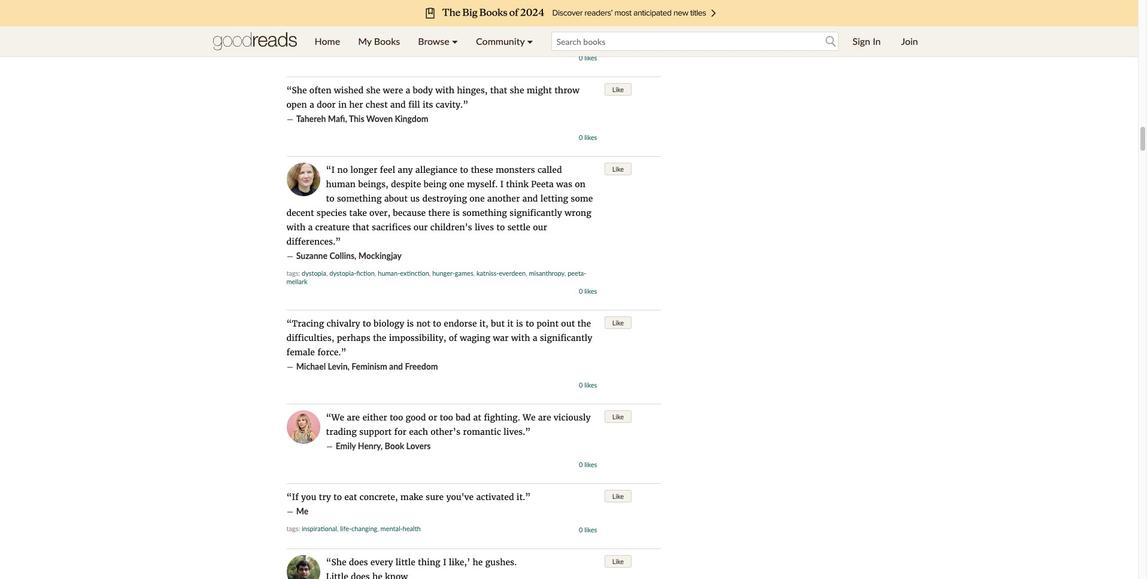 Task type: vqa. For each thing, say whether or not it's contained in the screenshot.
Join
yes



Task type: locate. For each thing, give the bounding box(es) containing it.
one down myself.
[[470, 193, 485, 204]]

"she often wished she were a body with hinges, that she might throw open a door in her chest and fill its cavity." ― tahereh mafi, this woven kingdom
[[286, 85, 579, 125]]

"she inside "she often wished she were a body with hinges, that she might throw open a door in her chest and fill its cavity." ― tahereh mafi, this woven kingdom
[[286, 85, 307, 96]]

is up the children's
[[453, 208, 460, 219]]

suzanne collins image
[[286, 163, 320, 196]]

impossibility,
[[389, 333, 446, 344]]

menu containing home
[[306, 26, 542, 56]]

community
[[476, 35, 525, 47]]

1 vertical spatial something
[[462, 208, 507, 219]]

3 likes from the top
[[584, 287, 597, 295]]

kingdom
[[395, 114, 428, 124]]

6 like from the top
[[612, 558, 624, 566]]

our right settle
[[533, 222, 547, 233]]

female
[[286, 347, 315, 358]]

each
[[409, 427, 428, 438]]

0 horizontal spatial that
[[352, 222, 369, 233]]

3 0 from the top
[[579, 287, 583, 295]]

hinges,
[[457, 85, 488, 96]]

― inside "she often wished she were a body with hinges, that she might throw open a door in her chest and fill its cavity." ― tahereh mafi, this woven kingdom
[[286, 114, 294, 125]]

5 0 from the top
[[579, 461, 583, 469]]

i left like,' on the left bottom
[[443, 557, 446, 568]]

4 0 from the top
[[579, 381, 583, 389]]

no
[[337, 165, 348, 175]]

is left not
[[407, 319, 414, 329]]

she up chest
[[366, 85, 380, 96]]

2 0 from the top
[[579, 134, 583, 141]]

differences."
[[286, 236, 341, 247]]

0 vertical spatial one
[[449, 179, 464, 190]]

0 vertical spatial and
[[390, 99, 406, 110]]

that inside "i no longer feel any allegiance to these monsters called human beings, despite being one myself. i think peeta was on to something about us destroying one another and letting some decent species take over, because there is something significantly wrong with a creature that sacrifices our children's lives to settle our differences." ― suzanne collins, mockingjay
[[352, 222, 369, 233]]

2 like from the top
[[612, 165, 624, 173]]

1 tags: from the top
[[286, 269, 300, 277]]

too right 'or'
[[440, 413, 453, 423]]

1 0 likes from the top
[[579, 54, 597, 62]]

0 horizontal spatial "she
[[286, 85, 307, 96]]

letting
[[540, 193, 568, 204]]

,
[[326, 269, 328, 277], [375, 269, 376, 277], [429, 269, 431, 277], [473, 269, 475, 277], [526, 269, 527, 277], [564, 269, 566, 277], [337, 525, 339, 533], [377, 525, 379, 533]]

0 vertical spatial the
[[577, 319, 591, 329]]

5 0 likes link from the top
[[579, 461, 597, 469]]

one up destroying at the left top of page
[[449, 179, 464, 190]]

to right lives
[[496, 222, 505, 233]]

0 horizontal spatial are
[[347, 413, 360, 423]]

6 0 from the top
[[579, 526, 583, 534]]

likes for first 0 likes link from the bottom of the page
[[584, 526, 597, 534]]

my books
[[358, 35, 400, 47]]

tags:
[[286, 269, 300, 277], [286, 525, 300, 533]]

0 vertical spatial "she
[[286, 85, 307, 96]]

2 too from the left
[[440, 413, 453, 423]]

creature
[[315, 222, 350, 233]]

0 for 4th 0 likes link from the top
[[579, 381, 583, 389]]

sign in link
[[844, 26, 890, 56]]

mafi,
[[328, 114, 347, 124]]

with inside "tracing chivalry to biology is not to endorse it, but it is to point out the difficulties, perhaps the impossibility, of waging war with a significantly female force." ― michael levin, feminism and freedom
[[511, 333, 530, 344]]

1 horizontal spatial is
[[453, 208, 460, 219]]

feminism and freedom link
[[352, 362, 438, 372]]

force."
[[317, 347, 346, 358]]

to left point
[[526, 319, 534, 329]]

monsters
[[496, 165, 535, 175]]

a left 'body'
[[406, 85, 410, 96]]

0 vertical spatial something
[[337, 193, 382, 204]]

0 horizontal spatial with
[[286, 222, 305, 233]]

― down female
[[286, 362, 294, 372]]

2 vertical spatial and
[[389, 362, 403, 372]]

and inside "she often wished she were a body with hinges, that she might throw open a door in her chest and fill its cavity." ― tahereh mafi, this woven kingdom
[[390, 99, 406, 110]]

i inside "i no longer feel any allegiance to these monsters called human beings, despite being one myself. i think peeta was on to something about us destroying one another and letting some decent species take over, because there is something significantly wrong with a creature that sacrifices our children's lives to settle our differences." ― suzanne collins, mockingjay
[[500, 179, 504, 190]]

the down the biology
[[373, 333, 386, 344]]

dystopia link
[[302, 269, 326, 277]]

Search books text field
[[551, 32, 839, 51]]

1 vertical spatial tags:
[[286, 525, 300, 533]]

1 vertical spatial "she
[[326, 557, 346, 568]]

too
[[390, 413, 403, 423], [440, 413, 453, 423]]

, left human-
[[375, 269, 376, 277]]

0 likes link
[[579, 54, 597, 62], [579, 134, 597, 141], [579, 287, 597, 295], [579, 381, 597, 389], [579, 461, 597, 469], [579, 526, 597, 534]]

0 vertical spatial tags:
[[286, 269, 300, 277]]

likes for 1st 0 likes link
[[584, 54, 597, 62]]

1 horizontal spatial "she
[[326, 557, 346, 568]]

and left freedom
[[389, 362, 403, 372]]

2 0 likes from the top
[[579, 134, 597, 141]]

try
[[319, 492, 331, 503]]

"she
[[286, 85, 307, 96], [326, 557, 346, 568]]

2 tags: from the top
[[286, 525, 300, 533]]

significantly up settle
[[510, 208, 562, 219]]

▾ inside popup button
[[452, 35, 458, 47]]

― inside "tracing chivalry to biology is not to endorse it, but it is to point out the difficulties, perhaps the impossibility, of waging war with a significantly female force." ― michael levin, feminism and freedom
[[286, 362, 294, 372]]

1 vertical spatial significantly
[[540, 333, 592, 344]]

1 vertical spatial one
[[470, 193, 485, 204]]

destroying
[[422, 193, 467, 204]]

"she does every little thing i like,' he gushes.
[[326, 557, 517, 568]]

every
[[370, 557, 393, 568]]

me
[[296, 506, 308, 517]]

suhas mahesh image
[[286, 556, 320, 580]]

beings,
[[358, 179, 388, 190]]

1 vertical spatial with
[[286, 222, 305, 233]]

"she up open
[[286, 85, 307, 96]]

0 vertical spatial with
[[435, 85, 454, 96]]

significantly down out
[[540, 333, 592, 344]]

at
[[473, 413, 481, 423]]

0 horizontal spatial our
[[414, 222, 428, 233]]

4 like link from the top
[[605, 411, 632, 423]]

1 horizontal spatial are
[[538, 413, 551, 423]]

like
[[612, 86, 624, 93], [612, 165, 624, 173], [612, 319, 624, 327], [612, 413, 624, 421], [612, 493, 624, 501], [612, 558, 624, 566]]

i up another
[[500, 179, 504, 190]]

0 for first 0 likes link from the bottom of the page
[[579, 526, 583, 534]]

eat
[[344, 492, 357, 503]]

▾ right community in the left of the page
[[527, 35, 533, 47]]

5 like from the top
[[612, 493, 624, 501]]

extinction
[[400, 269, 429, 277]]

5 likes from the top
[[584, 461, 597, 469]]

like link for "we are either too good or too bad at fighting. we are viciously trading support for each other's romantic lives."
[[605, 411, 632, 423]]

1 0 from the top
[[579, 54, 583, 62]]

significantly inside "i no longer feel any allegiance to these monsters called human beings, despite being one myself. i think peeta was on to something about us destroying one another and letting some decent species take over, because there is something significantly wrong with a creature that sacrifices our children's lives to settle our differences." ― suzanne collins, mockingjay
[[510, 208, 562, 219]]

1 likes from the top
[[584, 54, 597, 62]]

"i
[[326, 165, 335, 175]]

a up differences."
[[308, 222, 313, 233]]

2 she from the left
[[510, 85, 524, 96]]

henry,
[[358, 441, 383, 451]]

6 0 likes from the top
[[579, 526, 597, 534]]

likes
[[584, 54, 597, 62], [584, 134, 597, 141], [584, 287, 597, 295], [584, 381, 597, 389], [584, 461, 597, 469], [584, 526, 597, 534]]

― left "me"
[[286, 506, 294, 517]]

that right hinges,
[[490, 85, 507, 96]]

0 likes for 2nd 0 likes link from the bottom
[[579, 461, 597, 469]]

too up for
[[390, 413, 403, 423]]

1 0 likes link from the top
[[579, 54, 597, 62]]

suzanne
[[296, 251, 327, 261]]

6 likes from the top
[[584, 526, 597, 534]]

1 vertical spatial and
[[522, 193, 538, 204]]

1 are from the left
[[347, 413, 360, 423]]

0 horizontal spatial she
[[366, 85, 380, 96]]

1 horizontal spatial she
[[510, 85, 524, 96]]

life-changing link
[[340, 525, 377, 533]]

― down open
[[286, 114, 294, 125]]

katniss-
[[477, 269, 499, 277]]

difficulties,
[[286, 333, 334, 344]]

▾ for community ▾
[[527, 35, 533, 47]]

something up take
[[337, 193, 382, 204]]

our down because
[[414, 222, 428, 233]]

4 likes from the top
[[584, 381, 597, 389]]

, left life-
[[337, 525, 339, 533]]

the most anticipated books of 2024 image
[[90, 0, 1048, 26]]

1 vertical spatial the
[[373, 333, 386, 344]]

it
[[507, 319, 514, 329]]

to up perhaps
[[363, 319, 371, 329]]

, left hunger- at the top left of page
[[429, 269, 431, 277]]

4 0 likes from the top
[[579, 381, 597, 389]]

or
[[428, 413, 437, 423]]

0
[[579, 54, 583, 62], [579, 134, 583, 141], [579, 287, 583, 295], [579, 381, 583, 389], [579, 461, 583, 469], [579, 526, 583, 534]]

0 likes for third 0 likes link
[[579, 287, 597, 295]]

sign
[[853, 35, 870, 47]]

1 horizontal spatial i
[[500, 179, 504, 190]]

trading
[[326, 427, 357, 438]]

concrete,
[[360, 492, 398, 503]]

take
[[349, 208, 367, 219]]

this
[[349, 114, 364, 124]]

thing
[[418, 557, 440, 568]]

menu
[[306, 26, 542, 56]]

tags: up mellark
[[286, 269, 300, 277]]

1 ▾ from the left
[[452, 35, 458, 47]]

she left might at top left
[[510, 85, 524, 96]]

1 horizontal spatial with
[[435, 85, 454, 96]]

feminism
[[352, 362, 387, 372]]

that down take
[[352, 222, 369, 233]]

and down peeta
[[522, 193, 538, 204]]

tags: down "me"
[[286, 525, 300, 533]]

and down were
[[390, 99, 406, 110]]

6 like link from the top
[[605, 556, 632, 568]]

are right we
[[538, 413, 551, 423]]

community ▾ button
[[467, 26, 542, 56]]

1 horizontal spatial that
[[490, 85, 507, 96]]

the right out
[[577, 319, 591, 329]]

a down point
[[533, 333, 537, 344]]

tags: for tags: dystopia , dystopia-fiction , human-extinction , hunger-games , katniss-everdeen , misanthropy ,
[[286, 269, 300, 277]]

5 0 likes from the top
[[579, 461, 597, 469]]

significantly
[[510, 208, 562, 219], [540, 333, 592, 344]]

dystopia-fiction link
[[329, 269, 375, 277]]

is
[[453, 208, 460, 219], [407, 319, 414, 329], [516, 319, 523, 329]]

were
[[383, 85, 403, 96]]

2 ▾ from the left
[[527, 35, 533, 47]]

2 our from the left
[[533, 222, 547, 233]]

, left the peeta-
[[564, 269, 566, 277]]

a up 'tahereh'
[[309, 99, 314, 110]]

mellark
[[286, 278, 307, 286]]

you
[[301, 492, 316, 503]]

with down it
[[511, 333, 530, 344]]

1 horizontal spatial ▾
[[527, 35, 533, 47]]

2 like link from the top
[[605, 163, 632, 175]]

everdeen
[[499, 269, 526, 277]]

myself.
[[467, 179, 498, 190]]

she
[[366, 85, 380, 96], [510, 85, 524, 96]]

1 she from the left
[[366, 85, 380, 96]]

1 horizontal spatial too
[[440, 413, 453, 423]]

like link for "she does every little thing i like,' he gushes.
[[605, 556, 632, 568]]

2 horizontal spatial with
[[511, 333, 530, 344]]

0 horizontal spatial is
[[407, 319, 414, 329]]

― inside "if you try to eat concrete, make sure you've activated it." ― me
[[286, 506, 294, 517]]

5 like link from the top
[[605, 490, 632, 503]]

about
[[384, 193, 408, 204]]

0 vertical spatial i
[[500, 179, 504, 190]]

that inside "she often wished she were a body with hinges, that she might throw open a door in her chest and fill its cavity." ― tahereh mafi, this woven kingdom
[[490, 85, 507, 96]]

4 like from the top
[[612, 413, 624, 421]]

chivalry
[[327, 319, 360, 329]]

something up lives
[[462, 208, 507, 219]]

0 for 1st 0 likes link
[[579, 54, 583, 62]]

3 0 likes from the top
[[579, 287, 597, 295]]

2 vertical spatial with
[[511, 333, 530, 344]]

something
[[337, 193, 382, 204], [462, 208, 507, 219]]

but
[[491, 319, 505, 329]]

it,
[[479, 319, 488, 329]]

2 likes from the top
[[584, 134, 597, 141]]

― left emily
[[326, 441, 333, 452]]

0 horizontal spatial too
[[390, 413, 403, 423]]

book lovers link
[[385, 441, 431, 451]]

1 like link from the top
[[605, 83, 632, 96]]

collins,
[[330, 251, 356, 261]]

freedom
[[405, 362, 438, 372]]

0 vertical spatial that
[[490, 85, 507, 96]]

is right it
[[516, 319, 523, 329]]

1 vertical spatial that
[[352, 222, 369, 233]]

with down "decent"
[[286, 222, 305, 233]]

3 0 likes link from the top
[[579, 287, 597, 295]]

peeta-
[[568, 269, 586, 277]]

"she left does
[[326, 557, 346, 568]]

0 horizontal spatial ▾
[[452, 35, 458, 47]]

browse
[[418, 35, 449, 47]]

are right "we
[[347, 413, 360, 423]]

browse ▾
[[418, 35, 458, 47]]

biology
[[374, 319, 404, 329]]

to right try
[[333, 492, 342, 503]]

▾ inside popup button
[[527, 35, 533, 47]]

with up the cavity."
[[435, 85, 454, 96]]

0 for 5th 0 likes link from the bottom
[[579, 134, 583, 141]]

0 for third 0 likes link
[[579, 287, 583, 295]]

0 vertical spatial significantly
[[510, 208, 562, 219]]

0 horizontal spatial something
[[337, 193, 382, 204]]

hunger-games link
[[432, 269, 473, 277]]

1 horizontal spatial our
[[533, 222, 547, 233]]

1 vertical spatial i
[[443, 557, 446, 568]]

― left suzanne
[[286, 251, 294, 262]]

it."
[[517, 492, 531, 503]]

over,
[[369, 208, 390, 219]]

wished
[[334, 85, 364, 96]]

▾ right browse
[[452, 35, 458, 47]]



Task type: describe. For each thing, give the bounding box(es) containing it.
4 0 likes link from the top
[[579, 381, 597, 389]]

3 like from the top
[[612, 319, 624, 327]]

viciously
[[554, 413, 591, 423]]

2 0 likes link from the top
[[579, 134, 597, 141]]

bad
[[456, 413, 471, 423]]

this woven kingdom link
[[349, 114, 428, 124]]

1 like from the top
[[612, 86, 624, 93]]

often
[[309, 85, 331, 96]]

tags: inspirational , life-changing , mental-health
[[286, 525, 421, 533]]

mockingjay
[[358, 251, 402, 261]]

likes for 2nd 0 likes link from the bottom
[[584, 461, 597, 469]]

like link for "i no longer feel any allegiance to these monsters called human beings, despite being one myself. i think peeta was on to something about us destroying one another and letting some decent species take over, because there is something significantly wrong with a creature that sacrifices our children's lives to settle our differences."
[[605, 163, 632, 175]]

misanthropy link
[[529, 269, 564, 277]]

cavity."
[[436, 99, 468, 110]]

misanthropy
[[529, 269, 564, 277]]

likes for 4th 0 likes link from the top
[[584, 381, 597, 389]]

▾ for browse ▾
[[452, 35, 458, 47]]

any
[[398, 165, 413, 175]]

was
[[556, 179, 572, 190]]

he
[[473, 557, 483, 568]]

1 too from the left
[[390, 413, 403, 423]]

health
[[403, 525, 421, 533]]

tags: for tags: inspirational , life-changing , mental-health
[[286, 525, 300, 533]]

feel
[[380, 165, 395, 175]]

books
[[374, 35, 400, 47]]

book
[[385, 441, 404, 451]]

"she for "she does every little thing i like,' he gushes.
[[326, 557, 346, 568]]

inspirational link
[[302, 525, 337, 533]]

1 horizontal spatial the
[[577, 319, 591, 329]]

emily henry image
[[286, 411, 320, 444]]

home link
[[306, 26, 349, 56]]

decent
[[286, 208, 314, 219]]

to right not
[[433, 319, 441, 329]]

my
[[358, 35, 372, 47]]

in
[[873, 35, 881, 47]]

, left the katniss-
[[473, 269, 475, 277]]

with inside "i no longer feel any allegiance to these monsters called human beings, despite being one myself. i think peeta was on to something about us destroying one another and letting some decent species take over, because there is something significantly wrong with a creature that sacrifices our children's lives to settle our differences." ― suzanne collins, mockingjay
[[286, 222, 305, 233]]

0 for 2nd 0 likes link from the bottom
[[579, 461, 583, 469]]

3 like link from the top
[[605, 317, 632, 329]]

like for tags:
[[612, 493, 624, 501]]

lost
[[360, 34, 376, 44]]

Search for books to add to your shelves search field
[[551, 32, 839, 51]]

like for "she does every little thing i like,' he gushes.
[[612, 558, 624, 566]]

with inside "she often wished she were a body with hinges, that she might throw open a door in her chest and fill its cavity." ― tahereh mafi, this woven kingdom
[[435, 85, 454, 96]]

the lost bookshop link
[[344, 34, 416, 44]]

2 are from the left
[[538, 413, 551, 423]]

peeta- mellark link
[[286, 269, 586, 286]]

a inside "i no longer feel any allegiance to these monsters called human beings, despite being one myself. i think peeta was on to something about us destroying one another and letting some decent species take over, because there is something significantly wrong with a creature that sacrifices our children's lives to settle our differences." ― suzanne collins, mockingjay
[[308, 222, 313, 233]]

"tracing chivalry to biology is not to endorse it, but it is to point out the difficulties, perhaps the impossibility, of waging war with a significantly female force." ― michael levin, feminism and freedom
[[286, 319, 592, 372]]

is inside "i no longer feel any allegiance to these monsters called human beings, despite being one myself. i think peeta was on to something about us destroying one another and letting some decent species take over, because there is something significantly wrong with a creature that sacrifices our children's lives to settle our differences." ― suzanne collins, mockingjay
[[453, 208, 460, 219]]

waging
[[460, 333, 490, 344]]

likes for 5th 0 likes link from the bottom
[[584, 134, 597, 141]]

0 likes for 4th 0 likes link from the top
[[579, 381, 597, 389]]

"she for "she often wished she were a body with hinges, that she might throw open a door in her chest and fill its cavity." ― tahereh mafi, this woven kingdom
[[286, 85, 307, 96]]

a inside "tracing chivalry to biology is not to endorse it, but it is to point out the difficulties, perhaps the impossibility, of waging war with a significantly female force." ― michael levin, feminism and freedom
[[533, 333, 537, 344]]

you've
[[446, 492, 474, 503]]

to inside "if you try to eat concrete, make sure you've activated it." ― me
[[333, 492, 342, 503]]

chest
[[366, 99, 388, 110]]

out
[[561, 319, 575, 329]]

door
[[317, 99, 336, 110]]

bookshop
[[378, 34, 416, 44]]

, left dystopia-
[[326, 269, 328, 277]]

like for "we are either too good or too bad at fighting. we are viciously trading support for each other's romantic lives."
[[612, 413, 624, 421]]

evie
[[296, 34, 312, 44]]

1 horizontal spatial something
[[462, 208, 507, 219]]

2 horizontal spatial is
[[516, 319, 523, 329]]

children's
[[430, 222, 472, 233]]

some
[[571, 193, 593, 204]]

allegiance
[[415, 165, 457, 175]]

― left evie in the top of the page
[[286, 34, 294, 45]]

browse ▾ button
[[409, 26, 467, 56]]

life-
[[340, 525, 351, 533]]

not
[[416, 319, 430, 329]]

throw
[[554, 85, 579, 96]]

6 0 likes link from the top
[[579, 526, 597, 534]]

human
[[326, 179, 356, 190]]

longer
[[350, 165, 377, 175]]

lives."
[[504, 427, 531, 438]]

its
[[423, 99, 433, 110]]

0 horizontal spatial one
[[449, 179, 464, 190]]

sign in
[[853, 35, 881, 47]]

sure
[[426, 492, 444, 503]]

"we
[[326, 413, 344, 423]]

levin,
[[328, 362, 350, 372]]

changing
[[351, 525, 377, 533]]

called
[[538, 165, 562, 175]]

wrong
[[565, 208, 591, 219]]

0 likes for 1st 0 likes link
[[579, 54, 597, 62]]

, left misanthropy
[[526, 269, 527, 277]]

in
[[338, 99, 347, 110]]

either
[[362, 413, 387, 423]]

mental-health link
[[381, 525, 421, 533]]

for
[[394, 427, 406, 438]]

― inside "i no longer feel any allegiance to these monsters called human beings, despite being one myself. i think peeta was on to something about us destroying one another and letting some decent species take over, because there is something significantly wrong with a creature that sacrifices our children's lives to settle our differences." ― suzanne collins, mockingjay
[[286, 251, 294, 262]]

fiction
[[356, 269, 375, 277]]

perhaps
[[337, 333, 370, 344]]

0 likes for first 0 likes link from the bottom of the page
[[579, 526, 597, 534]]

likes for third 0 likes link
[[584, 287, 597, 295]]

0 horizontal spatial i
[[443, 557, 446, 568]]

another
[[487, 193, 520, 204]]

significantly inside "tracing chivalry to biology is not to endorse it, but it is to point out the difficulties, perhaps the impossibility, of waging war with a significantly female force." ― michael levin, feminism and freedom
[[540, 333, 592, 344]]

peeta- mellark
[[286, 269, 586, 286]]

to left these
[[460, 165, 468, 175]]

like for "i no longer feel any allegiance to these monsters called human beings, despite being one myself. i think peeta was on to something about us destroying one another and letting some decent species take over, because there is something significantly wrong with a creature that sacrifices our children's lives to settle our differences."
[[612, 165, 624, 173]]

"if
[[286, 492, 299, 503]]

emily
[[336, 441, 356, 451]]

katniss-everdeen link
[[477, 269, 526, 277]]

fill
[[408, 99, 420, 110]]

think
[[506, 179, 529, 190]]

1 our from the left
[[414, 222, 428, 233]]

like,'
[[449, 557, 470, 568]]

to up species
[[326, 193, 334, 204]]

tags: dystopia , dystopia-fiction , human-extinction , hunger-games , katniss-everdeen , misanthropy ,
[[286, 269, 568, 277]]

"we are either too good or too bad at fighting. we are viciously trading support for each other's romantic lives." ― emily henry, book lovers
[[326, 413, 591, 452]]

body
[[413, 85, 433, 96]]

0 likes for 5th 0 likes link from the bottom
[[579, 134, 597, 141]]

we
[[523, 413, 536, 423]]

0 horizontal spatial the
[[373, 333, 386, 344]]

"if you try to eat concrete, make sure you've activated it." ― me
[[286, 492, 531, 517]]

war
[[493, 333, 509, 344]]

join
[[901, 35, 918, 47]]

, left mental-
[[377, 525, 379, 533]]

and inside "i no longer feel any allegiance to these monsters called human beings, despite being one myself. i think peeta was on to something about us destroying one another and letting some decent species take over, because there is something significantly wrong with a creature that sacrifices our children's lives to settle our differences." ― suzanne collins, mockingjay
[[522, 193, 538, 204]]

― inside the "we are either too good or too bad at fighting. we are viciously trading support for each other's romantic lives." ― emily henry, book lovers
[[326, 441, 333, 452]]

join link
[[892, 26, 927, 56]]

tahereh
[[296, 114, 326, 124]]

michael
[[296, 362, 326, 372]]

make
[[400, 492, 423, 503]]

community ▾
[[476, 35, 533, 47]]

and inside "tracing chivalry to biology is not to endorse it, but it is to point out the difficulties, perhaps the impossibility, of waging war with a significantly female force." ― michael levin, feminism and freedom
[[389, 362, 403, 372]]

lives
[[475, 222, 494, 233]]

the
[[344, 34, 358, 44]]

1 horizontal spatial one
[[470, 193, 485, 204]]

like link for tags:
[[605, 490, 632, 503]]



